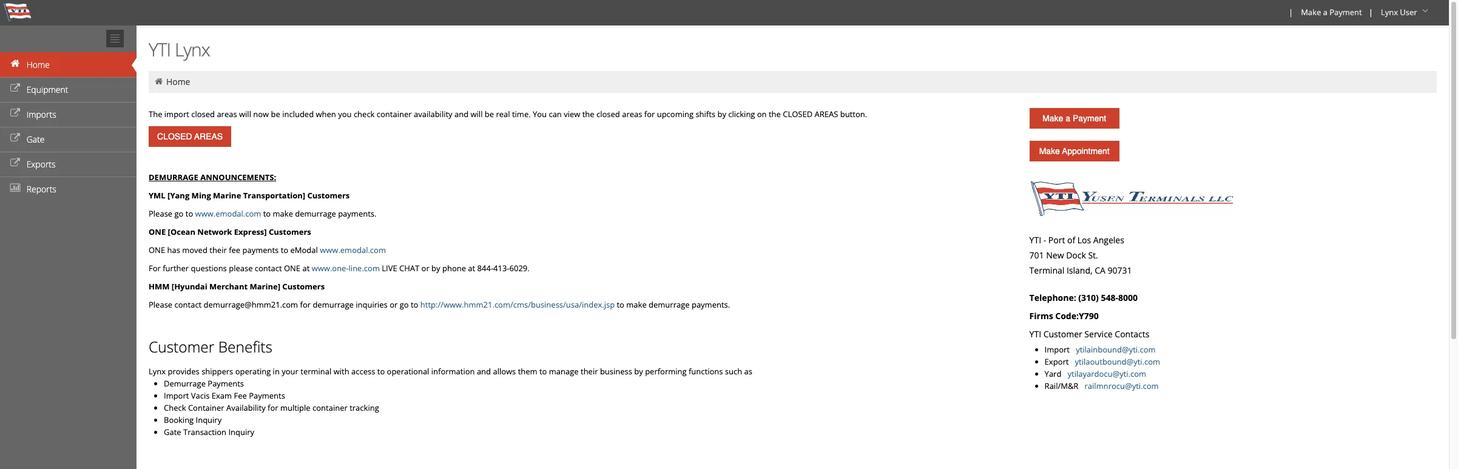 Task type: vqa. For each thing, say whether or not it's contained in the screenshot.


Task type: describe. For each thing, give the bounding box(es) containing it.
code:y790
[[1056, 310, 1099, 322]]

[hyundai
[[172, 281, 207, 292]]

2 areas from the left
[[622, 109, 642, 120]]

equipment link
[[0, 77, 137, 102]]

www.one-
[[312, 263, 349, 274]]

further
[[163, 263, 189, 274]]

and inside lynx provides shippers operating in your terminal with access to operational information and allows them to manage their business by performing functions such as demurrage payments import vacis exam fee payments check container availability for multiple container tracking booking inquiry gate transaction inquiry
[[477, 366, 491, 377]]

functions
[[689, 366, 723, 377]]

make for left 'make a payment' link
[[1043, 114, 1064, 123]]

1 horizontal spatial customer
[[1044, 328, 1083, 340]]

angeles
[[1094, 234, 1125, 246]]

one [ocean network express] customers
[[149, 226, 311, 237]]

0 vertical spatial make
[[1302, 7, 1322, 18]]

marine
[[213, 190, 241, 201]]

[yang
[[168, 190, 190, 201]]

0 horizontal spatial their
[[210, 245, 227, 256]]

clicking
[[729, 109, 755, 120]]

exam
[[212, 390, 232, 401]]

inquiries
[[356, 299, 388, 310]]

new
[[1047, 249, 1064, 261]]

8000
[[1119, 292, 1138, 304]]

[ocean
[[168, 226, 195, 237]]

fee
[[229, 245, 240, 256]]

yti for yti lynx
[[149, 37, 171, 62]]

firms code:y790
[[1030, 310, 1099, 322]]

operating
[[235, 366, 271, 377]]

make appointment
[[1040, 146, 1110, 156]]

www.one-line.com link
[[312, 263, 380, 274]]

0 horizontal spatial home link
[[0, 52, 137, 77]]

-
[[1044, 234, 1047, 246]]

such
[[725, 366, 742, 377]]

1 vertical spatial lynx
[[175, 37, 210, 62]]

with
[[334, 366, 349, 377]]

los
[[1078, 234, 1092, 246]]

external link image for equipment
[[9, 84, 21, 93]]

1 vertical spatial make
[[627, 299, 647, 310]]

rail/m&r
[[1045, 381, 1079, 392]]

2 at from the left
[[468, 263, 475, 274]]

demurrage
[[149, 172, 198, 183]]

1 will from the left
[[239, 109, 251, 120]]

information
[[431, 366, 475, 377]]

you
[[533, 109, 547, 120]]

service
[[1085, 328, 1113, 340]]

548-
[[1101, 292, 1119, 304]]

imports
[[26, 109, 56, 120]]

bar chart image
[[9, 184, 21, 192]]

0 horizontal spatial home image
[[9, 59, 21, 68]]

provides
[[168, 366, 200, 377]]

yml [yang ming marine transportation] customers
[[149, 190, 350, 201]]

multiple
[[280, 402, 311, 413]]

areas
[[815, 109, 838, 120]]

1 vertical spatial payment
[[1073, 114, 1107, 123]]

0 horizontal spatial payments.
[[338, 208, 377, 219]]

gate link
[[0, 127, 137, 152]]

telephone: (310) 548-8000
[[1030, 292, 1138, 304]]

in
[[273, 366, 280, 377]]

0 horizontal spatial www.emodal.com
[[195, 208, 261, 219]]

0 horizontal spatial make a payment link
[[1030, 108, 1120, 129]]

ytilainbound@yti.com link
[[1076, 344, 1156, 355]]

413-
[[494, 263, 510, 274]]

external link image for imports
[[9, 109, 21, 118]]

the import closed areas will now be included when you check container availability and will be real time.  you can view the closed areas for upcoming shifts by clicking on the closed areas button.
[[149, 109, 867, 120]]

1 horizontal spatial or
[[422, 263, 430, 274]]

tracking
[[350, 402, 379, 413]]

when
[[316, 109, 336, 120]]

availability
[[226, 402, 266, 413]]

express]
[[234, 226, 267, 237]]

1 vertical spatial home
[[166, 76, 190, 87]]

1 horizontal spatial home link
[[166, 76, 190, 87]]

0 horizontal spatial or
[[390, 299, 398, 310]]

0 horizontal spatial and
[[455, 109, 469, 120]]

1 vertical spatial for
[[300, 299, 311, 310]]

now
[[253, 109, 269, 120]]

on
[[757, 109, 767, 120]]

lynx provides shippers operating in your terminal with access to operational information and allows them to manage their business by performing functions such as demurrage payments import vacis exam fee payments check container availability for multiple container tracking booking inquiry gate transaction inquiry
[[149, 366, 753, 438]]

844-
[[477, 263, 494, 274]]

ytilaoutbound@yti.com
[[1075, 356, 1161, 367]]

1 horizontal spatial inquiry
[[228, 427, 254, 438]]

0 vertical spatial container
[[377, 109, 412, 120]]

fee
[[234, 390, 247, 401]]

live
[[382, 263, 397, 274]]

1 areas from the left
[[217, 109, 237, 120]]

merchant
[[209, 281, 248, 292]]

shippers
[[202, 366, 233, 377]]

0 vertical spatial customers
[[307, 190, 350, 201]]

them
[[518, 366, 538, 377]]

one for one has moved their fee payments to emodal www.emodal.com
[[149, 245, 165, 256]]

check
[[164, 402, 186, 413]]

appointment
[[1063, 146, 1110, 156]]

yml
[[149, 190, 166, 201]]

yard
[[1045, 368, 1062, 379]]

view
[[564, 109, 581, 120]]

0 vertical spatial import
[[1045, 344, 1074, 355]]

their inside lynx provides shippers operating in your terminal with access to operational information and allows them to manage their business by performing functions such as demurrage payments import vacis exam fee payments check container availability for multiple container tracking booking inquiry gate transaction inquiry
[[581, 366, 598, 377]]

90731
[[1108, 265, 1132, 276]]

http://www.hmm21.com/cms/business/usa/index.jsp link
[[421, 299, 615, 310]]

user
[[1401, 7, 1418, 18]]

port
[[1049, 234, 1066, 246]]

0 horizontal spatial gate
[[26, 134, 45, 145]]

0 vertical spatial by
[[718, 109, 727, 120]]

2 vertical spatial one
[[284, 263, 301, 274]]

0 vertical spatial home
[[26, 59, 50, 70]]

by inside lynx provides shippers operating in your terminal with access to operational information and allows them to manage their business by performing functions such as demurrage payments import vacis exam fee payments check container availability for multiple container tracking booking inquiry gate transaction inquiry
[[635, 366, 643, 377]]

ca
[[1095, 265, 1106, 276]]

chat
[[399, 263, 420, 274]]

import inside lynx provides shippers operating in your terminal with access to operational information and allows them to manage their business by performing functions such as demurrage payments import vacis exam fee payments check container availability for multiple container tracking booking inquiry gate transaction inquiry
[[164, 390, 189, 401]]

container inside lynx provides shippers operating in your terminal with access to operational information and allows them to manage their business by performing functions such as demurrage payments import vacis exam fee payments check container availability for multiple container tracking booking inquiry gate transaction inquiry
[[313, 402, 348, 413]]

of
[[1068, 234, 1076, 246]]

1 closed from the left
[[191, 109, 215, 120]]

0 horizontal spatial contact
[[175, 299, 202, 310]]

0 vertical spatial for
[[645, 109, 655, 120]]

line.com
[[349, 263, 380, 274]]

payments
[[242, 245, 279, 256]]

availability
[[414, 109, 453, 120]]

railmnrocu@yti.com link
[[1085, 381, 1159, 392]]

ytilayardocu@yti.com
[[1068, 368, 1147, 379]]

exports link
[[0, 152, 137, 177]]



Task type: locate. For each thing, give the bounding box(es) containing it.
0 horizontal spatial |
[[1289, 7, 1294, 18]]

yti for yti customer service contacts
[[1030, 328, 1042, 340]]

2 | from the left
[[1369, 7, 1374, 18]]

please for please go to
[[149, 208, 172, 219]]

0 vertical spatial a
[[1324, 7, 1328, 18]]

performing
[[645, 366, 687, 377]]

0 vertical spatial please
[[149, 208, 172, 219]]

1 vertical spatial gate
[[164, 427, 181, 438]]

1 horizontal spatial contact
[[255, 263, 282, 274]]

0 horizontal spatial be
[[271, 109, 280, 120]]

time.
[[512, 109, 531, 120]]

0 horizontal spatial home
[[26, 59, 50, 70]]

please for please contact demurrage@hmm21.com for demurrage inquiries or go to
[[149, 299, 172, 310]]

angle down image
[[1420, 7, 1432, 15]]

1 horizontal spatial www.emodal.com
[[320, 245, 386, 256]]

0 horizontal spatial container
[[313, 402, 348, 413]]

for inside lynx provides shippers operating in your terminal with access to operational information and allows them to manage their business by performing functions such as demurrage payments import vacis exam fee payments check container availability for multiple container tracking booking inquiry gate transaction inquiry
[[268, 402, 278, 413]]

1 please from the top
[[149, 208, 172, 219]]

external link image inside imports link
[[9, 109, 21, 118]]

0 vertical spatial one
[[149, 226, 166, 237]]

1 | from the left
[[1289, 7, 1294, 18]]

payment up the appointment
[[1073, 114, 1107, 123]]

external link image inside "equipment" link
[[9, 84, 21, 93]]

external link image
[[9, 159, 21, 168]]

home down yti lynx
[[166, 76, 190, 87]]

lynx for user
[[1381, 7, 1399, 18]]

will
[[239, 109, 251, 120], [471, 109, 483, 120]]

island,
[[1067, 265, 1093, 276]]

ming
[[192, 190, 211, 201]]

firms
[[1030, 310, 1054, 322]]

1 external link image from the top
[[9, 84, 21, 93]]

please
[[229, 263, 253, 274]]

yti for yti - port of los angeles 701 new dock st. terminal island, ca 90731
[[1030, 234, 1042, 246]]

0 vertical spatial lynx
[[1381, 7, 1399, 18]]

equipment
[[26, 84, 68, 95]]

terminal
[[301, 366, 332, 377]]

1 vertical spatial payments.
[[692, 299, 730, 310]]

www.emodal.com link for one has moved their fee payments to emodal www.emodal.com
[[320, 245, 386, 256]]

their
[[210, 245, 227, 256], [581, 366, 598, 377]]

1 horizontal spatial payment
[[1330, 7, 1363, 18]]

for left multiple
[[268, 402, 278, 413]]

included
[[282, 109, 314, 120]]

shifts
[[696, 109, 716, 120]]

terminal
[[1030, 265, 1065, 276]]

None submit
[[149, 126, 231, 147]]

areas left "upcoming"
[[622, 109, 642, 120]]

2 vertical spatial yti
[[1030, 328, 1042, 340]]

external link image up external link icon
[[9, 134, 21, 143]]

you
[[338, 109, 352, 120]]

2 closed from the left
[[597, 109, 620, 120]]

real
[[496, 109, 510, 120]]

1 horizontal spatial the
[[769, 109, 781, 120]]

1 horizontal spatial import
[[1045, 344, 1074, 355]]

payments up availability at the left bottom of page
[[249, 390, 285, 401]]

0 horizontal spatial payments
[[208, 378, 244, 389]]

be
[[271, 109, 280, 120], [485, 109, 494, 120]]

their right "manage"
[[581, 366, 598, 377]]

1 horizontal spatial home
[[166, 76, 190, 87]]

for further questions please contact one at www.one-line.com live chat or by phone at 844-413-6029.
[[149, 263, 530, 274]]

2 external link image from the top
[[9, 109, 21, 118]]

0 vertical spatial make
[[273, 208, 293, 219]]

closed
[[783, 109, 813, 120]]

gate up exports
[[26, 134, 45, 145]]

www.emodal.com
[[195, 208, 261, 219], [320, 245, 386, 256]]

contact down one has moved their fee payments to emodal www.emodal.com
[[255, 263, 282, 274]]

please
[[149, 208, 172, 219], [149, 299, 172, 310]]

payment left lynx user at the top of the page
[[1330, 7, 1363, 18]]

customer
[[1044, 328, 1083, 340], [149, 337, 214, 357]]

1 horizontal spatial gate
[[164, 427, 181, 438]]

home link down yti lynx
[[166, 76, 190, 87]]

demurrage
[[164, 378, 206, 389]]

0 vertical spatial and
[[455, 109, 469, 120]]

1 the from the left
[[583, 109, 595, 120]]

home
[[26, 59, 50, 70], [166, 76, 190, 87]]

be right now
[[271, 109, 280, 120]]

0 horizontal spatial for
[[268, 402, 278, 413]]

button.
[[841, 109, 867, 120]]

1 vertical spatial home image
[[154, 77, 164, 86]]

will left the real
[[471, 109, 483, 120]]

1 vertical spatial a
[[1066, 114, 1071, 123]]

export ytilaoutbound@yti.com yard ytilayardocu@yti.com rail/m&r railmnrocu@yti.com
[[1045, 356, 1161, 392]]

yti inside yti - port of los angeles 701 new dock st. terminal island, ca 90731
[[1030, 234, 1042, 246]]

at down emodal
[[303, 263, 310, 274]]

1 horizontal spatial payments.
[[692, 299, 730, 310]]

1 horizontal spatial make a payment link
[[1296, 0, 1367, 25]]

1 vertical spatial or
[[390, 299, 398, 310]]

1 horizontal spatial make a payment
[[1302, 7, 1363, 18]]

www.emodal.com down marine in the left of the page
[[195, 208, 261, 219]]

upcoming
[[657, 109, 694, 120]]

external link image for gate
[[9, 134, 21, 143]]

0 horizontal spatial a
[[1066, 114, 1071, 123]]

1 horizontal spatial by
[[635, 366, 643, 377]]

1 at from the left
[[303, 263, 310, 274]]

1 vertical spatial external link image
[[9, 109, 21, 118]]

0 horizontal spatial will
[[239, 109, 251, 120]]

access
[[351, 366, 375, 377]]

gate inside lynx provides shippers operating in your terminal with access to operational information and allows them to manage their business by performing functions such as demurrage payments import vacis exam fee payments check container availability for multiple container tracking booking inquiry gate transaction inquiry
[[164, 427, 181, 438]]

yti customer service contacts
[[1030, 328, 1150, 340]]

check
[[354, 109, 375, 120]]

emodal
[[290, 245, 318, 256]]

areas left now
[[217, 109, 237, 120]]

container right check
[[377, 109, 412, 120]]

for down for further questions please contact one at www.one-line.com live chat or by phone at 844-413-6029.
[[300, 299, 311, 310]]

railmnrocu@yti.com
[[1085, 381, 1159, 392]]

network
[[197, 226, 232, 237]]

|
[[1289, 7, 1294, 18], [1369, 7, 1374, 18]]

the right "on"
[[769, 109, 781, 120]]

one for one [ocean network express] customers
[[149, 226, 166, 237]]

demurrage
[[295, 208, 336, 219], [313, 299, 354, 310], [649, 299, 690, 310]]

import
[[164, 109, 189, 120]]

2 the from the left
[[769, 109, 781, 120]]

1 horizontal spatial be
[[485, 109, 494, 120]]

1 vertical spatial payments
[[249, 390, 285, 401]]

2 vertical spatial make
[[1040, 146, 1060, 156]]

customers right "transportation]"
[[307, 190, 350, 201]]

operational
[[387, 366, 429, 377]]

1 vertical spatial make a payment
[[1043, 114, 1107, 123]]

make for make appointment link
[[1040, 146, 1060, 156]]

2 vertical spatial for
[[268, 402, 278, 413]]

1 horizontal spatial make
[[627, 299, 647, 310]]

vacis
[[191, 390, 210, 401]]

customer down the firms code:y790
[[1044, 328, 1083, 340]]

0 vertical spatial gate
[[26, 134, 45, 145]]

by right business
[[635, 366, 643, 377]]

or right inquiries
[[390, 299, 398, 310]]

0 vertical spatial payments.
[[338, 208, 377, 219]]

0 vertical spatial contact
[[255, 263, 282, 274]]

0 vertical spatial make a payment
[[1302, 7, 1363, 18]]

inquiry down availability at the left bottom of page
[[228, 427, 254, 438]]

has
[[167, 245, 180, 256]]

0 horizontal spatial customer
[[149, 337, 214, 357]]

1 vertical spatial customers
[[269, 226, 311, 237]]

0 vertical spatial or
[[422, 263, 430, 274]]

at left the 844-
[[468, 263, 475, 274]]

0 horizontal spatial make
[[273, 208, 293, 219]]

2 be from the left
[[485, 109, 494, 120]]

payments.
[[338, 208, 377, 219], [692, 299, 730, 310]]

a
[[1324, 7, 1328, 18], [1066, 114, 1071, 123]]

home link up the equipment at the left of the page
[[0, 52, 137, 77]]

0 vertical spatial their
[[210, 245, 227, 256]]

telephone:
[[1030, 292, 1077, 304]]

payments
[[208, 378, 244, 389], [249, 390, 285, 401]]

lynx
[[1381, 7, 1399, 18], [175, 37, 210, 62], [149, 366, 166, 377]]

1 be from the left
[[271, 109, 280, 120]]

st.
[[1089, 249, 1099, 261]]

demurrage announcements:
[[149, 172, 276, 183]]

1 horizontal spatial go
[[400, 299, 409, 310]]

gate down "booking"
[[164, 427, 181, 438]]

by
[[718, 109, 727, 120], [432, 263, 440, 274], [635, 366, 643, 377]]

external link image
[[9, 84, 21, 93], [9, 109, 21, 118], [9, 134, 21, 143]]

import up check
[[164, 390, 189, 401]]

2 please from the top
[[149, 299, 172, 310]]

2 vertical spatial by
[[635, 366, 643, 377]]

one left [ocean
[[149, 226, 166, 237]]

will left now
[[239, 109, 251, 120]]

reports
[[26, 183, 56, 195]]

external link image left imports
[[9, 109, 21, 118]]

1 horizontal spatial a
[[1324, 7, 1328, 18]]

ytilainbound@yti.com
[[1076, 344, 1156, 355]]

0 vertical spatial external link image
[[9, 84, 21, 93]]

customers for one [ocean network express] customers
[[269, 226, 311, 237]]

go right inquiries
[[400, 299, 409, 310]]

www.emodal.com link up www.one-line.com link
[[320, 245, 386, 256]]

closed right import
[[191, 109, 215, 120]]

one left has
[[149, 245, 165, 256]]

701
[[1030, 249, 1044, 261]]

customers for hmm [hyundai merchant marine] customers
[[282, 281, 325, 292]]

www.emodal.com up www.one-line.com link
[[320, 245, 386, 256]]

www.emodal.com link for to make demurrage payments.
[[195, 208, 261, 219]]

go down [yang
[[175, 208, 184, 219]]

import
[[1045, 344, 1074, 355], [164, 390, 189, 401]]

(310)
[[1079, 292, 1099, 304]]

transaction
[[183, 427, 226, 438]]

please go to www.emodal.com to make demurrage payments.
[[149, 208, 377, 219]]

home up the equipment at the left of the page
[[26, 59, 50, 70]]

exports
[[26, 158, 56, 170]]

announcements:
[[200, 172, 276, 183]]

the
[[149, 109, 162, 120]]

0 horizontal spatial inquiry
[[196, 415, 222, 426]]

0 horizontal spatial at
[[303, 263, 310, 274]]

customers down www.one-
[[282, 281, 325, 292]]

www.emodal.com link down marine in the left of the page
[[195, 208, 261, 219]]

import up export in the bottom of the page
[[1045, 344, 1074, 355]]

1 horizontal spatial closed
[[597, 109, 620, 120]]

home image
[[9, 59, 21, 68], [154, 77, 164, 86]]

0 vertical spatial payments
[[208, 378, 244, 389]]

1 vertical spatial and
[[477, 366, 491, 377]]

0 vertical spatial home image
[[9, 59, 21, 68]]

1 horizontal spatial areas
[[622, 109, 642, 120]]

customers
[[307, 190, 350, 201], [269, 226, 311, 237], [282, 281, 325, 292]]

2 horizontal spatial for
[[645, 109, 655, 120]]

please down yml
[[149, 208, 172, 219]]

1 vertical spatial their
[[581, 366, 598, 377]]

the right view at the top left
[[583, 109, 595, 120]]

2 horizontal spatial lynx
[[1381, 7, 1399, 18]]

can
[[549, 109, 562, 120]]

0 horizontal spatial go
[[175, 208, 184, 219]]

3 external link image from the top
[[9, 134, 21, 143]]

yti
[[149, 37, 171, 62], [1030, 234, 1042, 246], [1030, 328, 1042, 340]]

http://www.hmm21.com/cms/business/usa/index.jsp
[[421, 299, 615, 310]]

home image up "equipment" link
[[9, 59, 21, 68]]

0 horizontal spatial lynx
[[149, 366, 166, 377]]

as
[[745, 366, 753, 377]]

one down emodal
[[284, 263, 301, 274]]

and right availability
[[455, 109, 469, 120]]

one has moved their fee payments to emodal www.emodal.com
[[149, 245, 386, 256]]

and left allows
[[477, 366, 491, 377]]

customer up the provides
[[149, 337, 214, 357]]

1 vertical spatial one
[[149, 245, 165, 256]]

1 horizontal spatial for
[[300, 299, 311, 310]]

lynx user link
[[1376, 0, 1436, 25]]

0 horizontal spatial by
[[432, 263, 440, 274]]

contact down [hyundai
[[175, 299, 202, 310]]

contact
[[255, 263, 282, 274], [175, 299, 202, 310]]

1 horizontal spatial home image
[[154, 77, 164, 86]]

1 vertical spatial yti
[[1030, 234, 1042, 246]]

and
[[455, 109, 469, 120], [477, 366, 491, 377]]

hmm
[[149, 281, 170, 292]]

container left tracking
[[313, 402, 348, 413]]

questions
[[191, 263, 227, 274]]

customers up emodal
[[269, 226, 311, 237]]

manage
[[549, 366, 579, 377]]

0 vertical spatial www.emodal.com
[[195, 208, 261, 219]]

1 vertical spatial go
[[400, 299, 409, 310]]

transportation]
[[243, 190, 305, 201]]

their left fee
[[210, 245, 227, 256]]

closed right view at the top left
[[597, 109, 620, 120]]

or right chat
[[422, 263, 430, 274]]

payments up the exam
[[208, 378, 244, 389]]

1 vertical spatial www.emodal.com link
[[320, 245, 386, 256]]

1 vertical spatial inquiry
[[228, 427, 254, 438]]

lynx for provides
[[149, 366, 166, 377]]

make appointment link
[[1030, 141, 1120, 161]]

by left phone
[[432, 263, 440, 274]]

please down hmm
[[149, 299, 172, 310]]

lynx inside lynx provides shippers operating in your terminal with access to operational information and allows them to manage their business by performing functions such as demurrage payments import vacis exam fee payments check container availability for multiple container tracking booking inquiry gate transaction inquiry
[[149, 366, 166, 377]]

0 horizontal spatial payment
[[1073, 114, 1107, 123]]

0 horizontal spatial make a payment
[[1043, 114, 1107, 123]]

make
[[1302, 7, 1322, 18], [1043, 114, 1064, 123], [1040, 146, 1060, 156]]

0 horizontal spatial areas
[[217, 109, 237, 120]]

0 horizontal spatial the
[[583, 109, 595, 120]]

external link image left the equipment at the left of the page
[[9, 84, 21, 93]]

home image up the
[[154, 77, 164, 86]]

for left "upcoming"
[[645, 109, 655, 120]]

1 horizontal spatial and
[[477, 366, 491, 377]]

2 will from the left
[[471, 109, 483, 120]]

2 horizontal spatial by
[[718, 109, 727, 120]]

1 vertical spatial container
[[313, 402, 348, 413]]

external link image inside gate link
[[9, 134, 21, 143]]

for
[[149, 263, 161, 274]]

export
[[1045, 356, 1069, 367]]

by right shifts
[[718, 109, 727, 120]]

2 vertical spatial external link image
[[9, 134, 21, 143]]

dock
[[1067, 249, 1086, 261]]

be left the real
[[485, 109, 494, 120]]

0 horizontal spatial import
[[164, 390, 189, 401]]

your
[[282, 366, 299, 377]]

imports link
[[0, 102, 137, 127]]

inquiry down 'container'
[[196, 415, 222, 426]]

0 vertical spatial inquiry
[[196, 415, 222, 426]]



